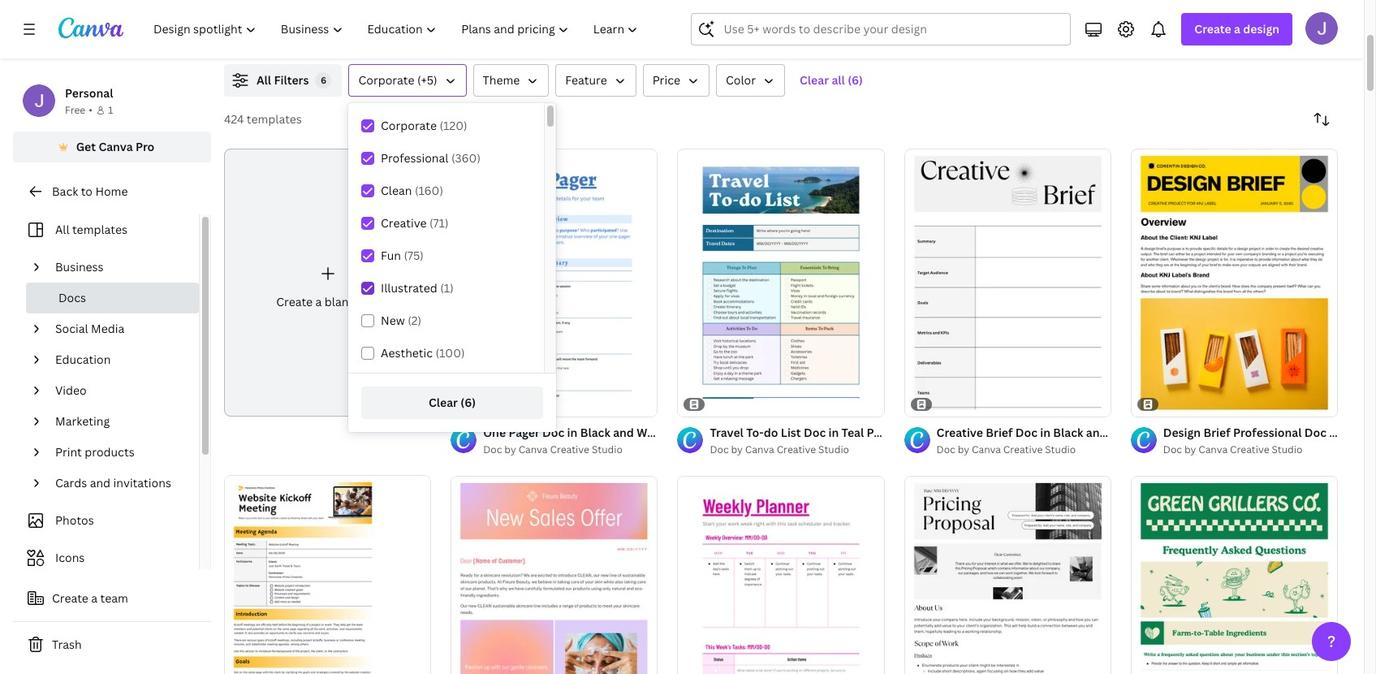 Task type: vqa. For each thing, say whether or not it's contained in the screenshot.


Task type: locate. For each thing, give the bounding box(es) containing it.
0 vertical spatial corporate
[[359, 72, 415, 88]]

all templates
[[55, 222, 127, 237]]

canva for travel to-do list doc in teal pastel green pastel purple vibrant professional style image
[[746, 443, 775, 457]]

and right cards
[[90, 475, 111, 491]]

all down back
[[55, 222, 69, 237]]

all for all templates
[[55, 222, 69, 237]]

a inside dropdown button
[[1235, 21, 1241, 37]]

4 doc by canva creative studio link from the left
[[1164, 442, 1339, 458]]

all
[[832, 72, 845, 88]]

0 vertical spatial create
[[1195, 21, 1232, 37]]

products
[[85, 444, 135, 460]]

templates for 424 templates
[[247, 111, 302, 127]]

marketing link
[[49, 406, 189, 437]]

professional
[[381, 150, 449, 166]]

cards
[[55, 475, 87, 491]]

clear inside 'button'
[[800, 72, 829, 88]]

clear down (100)
[[429, 395, 458, 410]]

0 vertical spatial clear
[[800, 72, 829, 88]]

by for business letter professional doc in salmon light blue gradients style image
[[505, 443, 516, 457]]

424 templates
[[224, 111, 302, 127]]

0 horizontal spatial clear
[[429, 395, 458, 410]]

3 studio from the left
[[1046, 443, 1076, 457]]

1 doc by canva creative studio link from the left
[[483, 442, 658, 458]]

studio for business letter professional doc in salmon light blue gradients style image
[[592, 443, 623, 457]]

templates
[[247, 111, 302, 127], [72, 222, 127, 237]]

3 doc by canva creative studio link from the left
[[937, 442, 1112, 458]]

create left design
[[1195, 21, 1232, 37]]

by
[[505, 443, 516, 457], [731, 443, 743, 457], [958, 443, 970, 457], [1185, 443, 1197, 457]]

2 studio from the left
[[819, 443, 850, 457]]

white
[[1110, 425, 1142, 440]]

1 doc by canva creative studio from the left
[[483, 443, 623, 457]]

a for blank
[[316, 294, 322, 310]]

studio
[[592, 443, 623, 457], [819, 443, 850, 457], [1046, 443, 1076, 457], [1272, 443, 1303, 457]]

clear (6) button
[[361, 387, 543, 419]]

clear left all
[[800, 72, 829, 88]]

1 vertical spatial and
[[90, 475, 111, 491]]

Sort by button
[[1306, 103, 1339, 136]]

and inside creative brief doc in black and white grey editorial style doc by canva creative studio
[[1087, 425, 1107, 440]]

1 vertical spatial create
[[276, 294, 313, 310]]

1 studio from the left
[[592, 443, 623, 457]]

corporate (+5)
[[359, 72, 437, 88]]

424
[[224, 111, 244, 127]]

2 vertical spatial create
[[52, 590, 88, 606]]

(100)
[[436, 345, 465, 361]]

0 vertical spatial all
[[257, 72, 271, 88]]

create down icons at the left bottom of page
[[52, 590, 88, 606]]

(160)
[[415, 183, 443, 198]]

clean (160)
[[381, 183, 443, 198]]

1 horizontal spatial clear
[[800, 72, 829, 88]]

photos link
[[23, 505, 189, 536]]

social
[[55, 321, 88, 336]]

1 vertical spatial all
[[55, 222, 69, 237]]

canva
[[99, 139, 133, 154], [519, 443, 548, 457], [746, 443, 775, 457], [972, 443, 1001, 457], [1199, 443, 1228, 457]]

4 by from the left
[[1185, 443, 1197, 457]]

None search field
[[692, 13, 1072, 45]]

1 horizontal spatial doc by canva creative studio
[[710, 443, 850, 457]]

create inside button
[[52, 590, 88, 606]]

2 horizontal spatial create
[[1195, 21, 1232, 37]]

a
[[1235, 21, 1241, 37], [316, 294, 322, 310], [91, 590, 98, 606]]

corporate
[[359, 72, 415, 88], [381, 118, 437, 133]]

0 vertical spatial templates
[[247, 111, 302, 127]]

a inside button
[[91, 590, 98, 606]]

personal
[[65, 85, 113, 101]]

0 horizontal spatial (6)
[[461, 395, 476, 410]]

clear inside button
[[429, 395, 458, 410]]

(75)
[[404, 248, 424, 263]]

templates down back to home
[[72, 222, 127, 237]]

feature button
[[556, 64, 637, 97]]

business
[[55, 259, 104, 275]]

color button
[[716, 64, 785, 97]]

3 by from the left
[[958, 443, 970, 457]]

create inside dropdown button
[[1195, 21, 1232, 37]]

jacob simon image
[[1306, 12, 1339, 45]]

corporate up professional
[[381, 118, 437, 133]]

corporate inside button
[[359, 72, 415, 88]]

all left filters on the top left of page
[[257, 72, 271, 88]]

creative
[[381, 215, 427, 231], [937, 425, 984, 440], [550, 443, 590, 457], [777, 443, 816, 457], [1004, 443, 1043, 457], [1231, 443, 1270, 457]]

doc by canva creative studio for business letter professional doc in salmon light blue gradients style image
[[483, 443, 623, 457]]

0 horizontal spatial a
[[91, 590, 98, 606]]

clear all (6)
[[800, 72, 863, 88]]

print products link
[[49, 437, 189, 468]]

get canva pro
[[76, 139, 155, 154]]

Search search field
[[724, 14, 1061, 45]]

brief
[[986, 425, 1013, 440]]

and right black
[[1087, 425, 1107, 440]]

create a blank doc
[[276, 294, 379, 310]]

1 vertical spatial corporate
[[381, 118, 437, 133]]

fun (75)
[[381, 248, 424, 263]]

back to home
[[52, 184, 128, 199]]

1 vertical spatial templates
[[72, 222, 127, 237]]

2 horizontal spatial doc by canva creative studio
[[1164, 443, 1303, 457]]

templates down the all filters
[[247, 111, 302, 127]]

all templates link
[[23, 214, 189, 245]]

3 doc by canva creative studio from the left
[[1164, 443, 1303, 457]]

canva inside creative brief doc in black and white grey editorial style doc by canva creative studio
[[972, 443, 1001, 457]]

video link
[[49, 375, 189, 406]]

1
[[108, 103, 113, 117]]

2 vertical spatial a
[[91, 590, 98, 606]]

free
[[65, 103, 85, 117]]

get canva pro button
[[13, 132, 211, 162]]

home
[[95, 184, 128, 199]]

canva inside button
[[99, 139, 133, 154]]

a left team
[[91, 590, 98, 606]]

(6) right all
[[848, 72, 863, 88]]

corporate (120)
[[381, 118, 467, 133]]

a left design
[[1235, 21, 1241, 37]]

clear for clear (6)
[[429, 395, 458, 410]]

2 doc by canva creative studio link from the left
[[710, 442, 885, 458]]

1 vertical spatial (6)
[[461, 395, 476, 410]]

all
[[257, 72, 271, 88], [55, 222, 69, 237]]

0 vertical spatial and
[[1087, 425, 1107, 440]]

education link
[[49, 344, 189, 375]]

1 horizontal spatial (6)
[[848, 72, 863, 88]]

create
[[1195, 21, 1232, 37], [276, 294, 313, 310], [52, 590, 88, 606]]

creative (71)
[[381, 215, 449, 231]]

aesthetic (100)
[[381, 345, 465, 361]]

studio inside creative brief doc in black and white grey editorial style doc by canva creative studio
[[1046, 443, 1076, 457]]

pricing proposal professional doc in white black grey sleek monochrome style image
[[904, 476, 1112, 674]]

templates inside all templates link
[[72, 222, 127, 237]]

1 horizontal spatial all
[[257, 72, 271, 88]]

2 by from the left
[[731, 443, 743, 457]]

1 horizontal spatial create
[[276, 294, 313, 310]]

1 by from the left
[[505, 443, 516, 457]]

by for food & restaurant faqs doc in green cream yellow bold nostalgia style image on the right bottom
[[1185, 443, 1197, 457]]

create left blank
[[276, 294, 313, 310]]

free •
[[65, 103, 93, 117]]

black
[[1054, 425, 1084, 440]]

0 horizontal spatial doc by canva creative studio
[[483, 443, 623, 457]]

editorial
[[1174, 425, 1221, 440]]

clear
[[800, 72, 829, 88], [429, 395, 458, 410]]

business link
[[49, 252, 189, 283]]

2 doc by canva creative studio from the left
[[710, 443, 850, 457]]

clear (6)
[[429, 395, 476, 410]]

1 vertical spatial clear
[[429, 395, 458, 410]]

0 vertical spatial (6)
[[848, 72, 863, 88]]

(6)
[[848, 72, 863, 88], [461, 395, 476, 410]]

doc
[[357, 294, 379, 310], [1016, 425, 1038, 440], [483, 443, 502, 457], [710, 443, 729, 457], [937, 443, 956, 457], [1164, 443, 1183, 457]]

6 filter options selected element
[[315, 72, 332, 89]]

0 horizontal spatial and
[[90, 475, 111, 491]]

(+5)
[[417, 72, 437, 88]]

travel to-do list doc in teal pastel green pastel purple vibrant professional style image
[[678, 149, 885, 417]]

2 horizontal spatial a
[[1235, 21, 1241, 37]]

1 vertical spatial a
[[316, 294, 322, 310]]

4 studio from the left
[[1272, 443, 1303, 457]]

•
[[89, 103, 93, 117]]

by inside creative brief doc in black and white grey editorial style doc by canva creative studio
[[958, 443, 970, 457]]

(120)
[[440, 118, 467, 133]]

1 horizontal spatial and
[[1087, 425, 1107, 440]]

0 horizontal spatial all
[[55, 222, 69, 237]]

0 horizontal spatial create
[[52, 590, 88, 606]]

0 vertical spatial a
[[1235, 21, 1241, 37]]

print
[[55, 444, 82, 460]]

a left blank
[[316, 294, 322, 310]]

create for create a design
[[1195, 21, 1232, 37]]

1 horizontal spatial a
[[316, 294, 322, 310]]

doc by canva creative studio for weekly planner doc in magenta light pink vibrant professional style image
[[710, 443, 850, 457]]

pro
[[136, 139, 155, 154]]

(6) inside 'button'
[[848, 72, 863, 88]]

kickoff meeting doc in orange black white professional gradients style image
[[224, 475, 431, 674]]

illustrated (1)
[[381, 280, 454, 296]]

marketing
[[55, 413, 110, 429]]

create a team button
[[13, 582, 211, 615]]

social media link
[[49, 314, 189, 344]]

and
[[1087, 425, 1107, 440], [90, 475, 111, 491]]

0 horizontal spatial templates
[[72, 222, 127, 237]]

trash link
[[13, 629, 211, 661]]

doc by canva creative studio link
[[483, 442, 658, 458], [710, 442, 885, 458], [937, 442, 1112, 458], [1164, 442, 1339, 458]]

corporate left (+5)
[[359, 72, 415, 88]]

doc by canva creative studio link for food & restaurant faqs doc in green cream yellow bold nostalgia style image on the right bottom
[[1164, 442, 1339, 458]]

1 horizontal spatial templates
[[247, 111, 302, 127]]

(6) down (100)
[[461, 395, 476, 410]]



Task type: describe. For each thing, give the bounding box(es) containing it.
weekly planner doc in magenta light pink vibrant professional style image
[[678, 476, 885, 674]]

print products
[[55, 444, 135, 460]]

6
[[321, 74, 327, 86]]

theme button
[[473, 64, 549, 97]]

all filters
[[257, 72, 309, 88]]

cards and invitations link
[[49, 468, 189, 499]]

(6) inside button
[[461, 395, 476, 410]]

price button
[[643, 64, 710, 97]]

canva for one pager doc in black and white blue light blue classic professional style image
[[519, 443, 548, 457]]

social media
[[55, 321, 125, 336]]

food & restaurant faqs doc in green cream yellow bold nostalgia style image
[[1131, 476, 1339, 674]]

color
[[726, 72, 756, 88]]

new (2)
[[381, 313, 421, 328]]

doc by canva creative studio link for business letter professional doc in salmon light blue gradients style image
[[483, 442, 658, 458]]

create a blank doc link
[[224, 149, 431, 417]]

create a team
[[52, 590, 128, 606]]

doc by canva creative studio for food & restaurant faqs doc in green cream yellow bold nostalgia style image on the right bottom
[[1164, 443, 1303, 457]]

icons link
[[23, 543, 189, 573]]

create for create a team
[[52, 590, 88, 606]]

create a design button
[[1182, 13, 1293, 45]]

team
[[100, 590, 128, 606]]

creative brief doc in black and white grey editorial style link
[[937, 424, 1252, 442]]

clear for clear all (6)
[[800, 72, 829, 88]]

by for weekly planner doc in magenta light pink vibrant professional style image
[[731, 443, 743, 457]]

a for design
[[1235, 21, 1241, 37]]

aesthetic
[[381, 345, 433, 361]]

one pager doc in black and white blue light blue classic professional style image
[[451, 149, 658, 417]]

create a blank doc element
[[224, 149, 431, 417]]

illustrated
[[381, 280, 438, 296]]

docs
[[58, 290, 86, 305]]

top level navigation element
[[143, 13, 653, 45]]

studio for weekly planner doc in magenta light pink vibrant professional style image
[[819, 443, 850, 457]]

grey
[[1145, 425, 1171, 440]]

education
[[55, 352, 111, 367]]

icons
[[55, 550, 85, 565]]

canva for the design brief professional doc in yellow black grey bold modern style image
[[1199, 443, 1228, 457]]

doc by canva creative studio link for weekly planner doc in magenta light pink vibrant professional style image
[[710, 442, 885, 458]]

corporate (+5) button
[[349, 64, 467, 97]]

clear all (6) button
[[792, 64, 871, 97]]

back to home link
[[13, 175, 211, 208]]

(360)
[[452, 150, 481, 166]]

fun
[[381, 248, 401, 263]]

video
[[55, 383, 87, 398]]

creative brief doc in black and white grey editorial style image
[[904, 149, 1112, 417]]

back
[[52, 184, 78, 199]]

doc by canva creative studio link for "pricing proposal professional doc in white black grey sleek monochrome style" image
[[937, 442, 1112, 458]]

a for team
[[91, 590, 98, 606]]

price
[[653, 72, 681, 88]]

create for create a blank doc
[[276, 294, 313, 310]]

cards and invitations
[[55, 475, 171, 491]]

business letter professional doc in salmon light blue gradients style image
[[451, 476, 658, 674]]

corporate for corporate (+5)
[[359, 72, 415, 88]]

media
[[91, 321, 125, 336]]

photos
[[55, 513, 94, 528]]

feature
[[566, 72, 607, 88]]

invitations
[[113, 475, 171, 491]]

to
[[81, 184, 93, 199]]

theme
[[483, 72, 520, 88]]

new
[[381, 313, 405, 328]]

in
[[1041, 425, 1051, 440]]

create a design
[[1195, 21, 1280, 37]]

corporate for corporate (120)
[[381, 118, 437, 133]]

creative brief doc in black and white grey editorial style doc by canva creative studio
[[937, 425, 1252, 457]]

templates for all templates
[[72, 222, 127, 237]]

design
[[1244, 21, 1280, 37]]

studio for food & restaurant faqs doc in green cream yellow bold nostalgia style image on the right bottom
[[1272, 443, 1303, 457]]

style
[[1224, 425, 1252, 440]]

get
[[76, 139, 96, 154]]

(2)
[[408, 313, 421, 328]]

trash
[[52, 637, 82, 652]]

filters
[[274, 72, 309, 88]]

professional (360)
[[381, 150, 481, 166]]

blank
[[325, 294, 354, 310]]

all for all filters
[[257, 72, 271, 88]]

design brief professional doc in yellow black grey bold modern style image
[[1131, 149, 1339, 417]]

clean
[[381, 183, 412, 198]]

(71)
[[430, 215, 449, 231]]

(1)
[[440, 280, 454, 296]]



